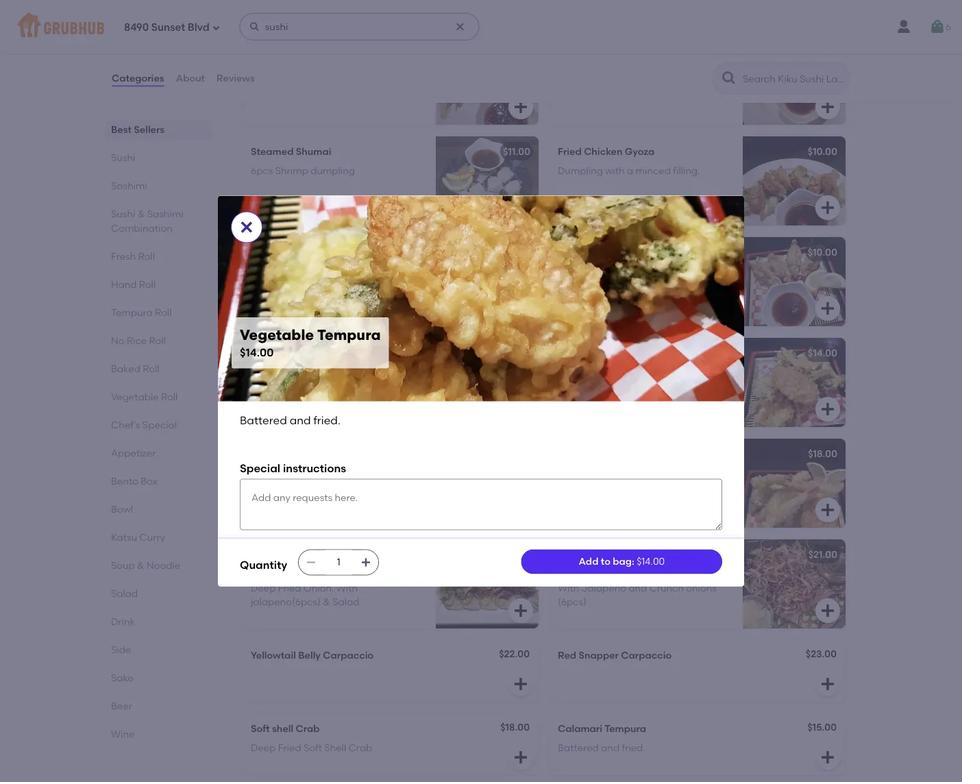 Task type: vqa. For each thing, say whether or not it's contained in the screenshot.


Task type: locate. For each thing, give the bounding box(es) containing it.
with
[[337, 582, 358, 594], [558, 582, 580, 594]]

carpaccio right snapper
[[621, 650, 672, 661]]

0 vertical spatial yellowtail
[[558, 549, 603, 560]]

6pcs shrimp dumpling
[[251, 165, 355, 177]]

1 vertical spatial a
[[320, 266, 327, 277]]

& down onion.
[[323, 596, 330, 608]]

fresh roll
[[111, 250, 155, 262]]

hand roll tab
[[111, 277, 207, 291]]

0 vertical spatial chicken
[[296, 45, 335, 56]]

roll for baked
[[143, 363, 160, 374]]

roll up no rice roll tab
[[155, 306, 172, 318]]

0 horizontal spatial $18.00
[[501, 722, 530, 733]]

with down 'to'
[[604, 568, 623, 580]]

0 vertical spatial minced
[[636, 165, 671, 177]]

gyoza for steamed chicken gyoza
[[337, 45, 367, 56]]

salad
[[111, 588, 138, 599], [333, 596, 360, 608]]

steamed shumai
[[251, 146, 332, 157]]

fresh
[[111, 250, 136, 262]]

a down 'fried vege gyoza' on the left top of page
[[320, 266, 327, 277]]

with down the input item quantity number field on the left of the page
[[337, 582, 358, 594]]

steamed shumai image
[[436, 136, 539, 226]]

deep down shell at the bottom left
[[251, 742, 276, 754]]

fried vege gyoza
[[251, 246, 332, 258]]

deep inside arbacore with soy mustard sauce. deep fried onion. with jalapeno(6pcs) & salad
[[251, 582, 276, 594]]

noodle
[[147, 560, 180, 571]]

0 horizontal spatial mustard
[[337, 568, 375, 580]]

wine
[[111, 728, 135, 740]]

special up 'appetizer' tab at the bottom left
[[143, 419, 177, 431]]

a for chicken
[[627, 165, 634, 177]]

1 vertical spatial dumpling with a minced filling.
[[251, 266, 393, 277]]

svg image for spicy fried chicken gyoza
[[820, 300, 837, 317]]

sashimi up sushi & sashimi combination
[[111, 180, 147, 191]]

0 vertical spatial filling.
[[674, 165, 700, 177]]

steamed for steamed chicken gyoza
[[251, 45, 294, 56]]

shumai
[[296, 146, 332, 157]]

tempura roll tab
[[111, 305, 207, 320]]

soft left shell
[[304, 742, 322, 754]]

yellowtail for yellowtail belly carpaccio
[[251, 650, 296, 661]]

battered inside button
[[251, 467, 292, 479]]

add to bag: $14.00
[[579, 556, 665, 568]]

1 horizontal spatial dumpling
[[558, 165, 603, 177]]

svg image for steamed vegetable gyoza
[[820, 99, 837, 115]]

yellowtail left belly
[[251, 650, 296, 661]]

sushi
[[111, 152, 135, 163], [111, 208, 135, 219]]

1 vertical spatial &
[[137, 560, 144, 571]]

0 vertical spatial crab
[[296, 723, 320, 735]]

with inside 'yellowtail with soy mustard sauce, with jalapeno and crunch onions (6pcs)'
[[558, 582, 580, 594]]

mustard up crunch
[[645, 568, 683, 580]]

mustard inside 'yellowtail with soy mustard sauce, with jalapeno and crunch onions (6pcs)'
[[645, 568, 683, 580]]

special instructions
[[240, 462, 346, 475]]

tempura for vegetable tempura $14.00
[[317, 326, 381, 344]]

fried chicken gyoza image
[[743, 136, 846, 226]]

sashimi tab
[[111, 178, 207, 193]]

chicken for steamed
[[296, 45, 335, 56]]

$15.00
[[808, 722, 837, 733]]

hand roll
[[111, 278, 156, 290]]

0 horizontal spatial dumpling
[[251, 266, 296, 277]]

filling.
[[674, 165, 700, 177], [366, 266, 393, 277]]

mustard right soy
[[337, 568, 375, 580]]

deep down spicy on the top
[[558, 266, 583, 277]]

mustard
[[337, 568, 375, 580], [645, 568, 683, 580]]

hand
[[111, 278, 137, 290]]

roll for tempura
[[155, 306, 172, 318]]

steamed chicken gyoza
[[251, 45, 367, 56]]

svg image
[[930, 19, 946, 35], [249, 21, 260, 32], [455, 21, 466, 32], [212, 24, 221, 32], [239, 219, 255, 236], [361, 557, 372, 568], [513, 603, 529, 619], [513, 676, 529, 692], [820, 676, 837, 692]]

svg image for fried vege gyoza
[[513, 300, 529, 317]]

1 vertical spatial dumpling
[[251, 266, 296, 277]]

yellowtail carpaccio image
[[743, 540, 846, 629]]

1 horizontal spatial crab
[[349, 742, 373, 754]]

1 horizontal spatial soft
[[304, 742, 322, 754]]

vegetable inside vegetable tempura $14.00
[[240, 326, 314, 344]]

2 mustard from the left
[[645, 568, 683, 580]]

with up onion.
[[297, 568, 317, 580]]

0 vertical spatial soft
[[251, 723, 270, 735]]

1 vertical spatial $18.00
[[501, 722, 530, 733]]

beer
[[111, 700, 132, 712]]

fried. inside battered and fried. button
[[315, 467, 339, 479]]

$11.00
[[503, 146, 531, 157]]

& for noodle
[[137, 560, 144, 571]]

baked roll
[[111, 363, 160, 374]]

& for sashimi
[[138, 208, 145, 219]]

quantity
[[240, 558, 287, 572]]

with inside 'yellowtail with soy mustard sauce, with jalapeno and crunch onions (6pcs)'
[[604, 568, 623, 580]]

arbacore with soy mustard sauce. deep fried onion. with jalapeno(6pcs) & salad
[[251, 568, 409, 608]]

box
[[141, 475, 158, 487]]

appetizer
[[111, 447, 156, 459]]

roll for fresh
[[138, 250, 155, 262]]

calamari
[[558, 723, 603, 735]]

sushi down best
[[111, 152, 135, 163]]

1 vertical spatial sashimi
[[147, 208, 183, 219]]

1 vertical spatial deep
[[251, 582, 276, 594]]

0 horizontal spatial soft
[[251, 723, 270, 735]]

0 horizontal spatial dumpling with a minced filling.
[[251, 266, 393, 277]]

roll right hand
[[139, 278, 156, 290]]

& up combination
[[138, 208, 145, 219]]

drink tab
[[111, 614, 207, 629]]

shrimp
[[275, 165, 308, 177]]

onion.
[[304, 582, 334, 594]]

1 sushi from the top
[[111, 152, 135, 163]]

1 vertical spatial special
[[240, 462, 281, 475]]

2 sushi from the top
[[111, 208, 135, 219]]

dumpling down fried chicken gyoza
[[558, 165, 603, 177]]

0 vertical spatial sushi
[[111, 152, 135, 163]]

1 horizontal spatial $14.00
[[637, 556, 665, 568]]

a down fried chicken gyoza
[[627, 165, 634, 177]]

yellowtail down add
[[558, 568, 602, 580]]

rice
[[127, 335, 147, 346]]

side
[[111, 644, 131, 656]]

about
[[176, 72, 205, 84]]

filling. for fried chicken gyoza
[[674, 165, 700, 177]]

1 horizontal spatial a
[[627, 165, 634, 177]]

with for albacore carpaccio
[[297, 568, 317, 580]]

1 with from the left
[[337, 582, 358, 594]]

fried
[[558, 146, 582, 157], [251, 246, 275, 258], [586, 246, 610, 258], [585, 266, 609, 277], [340, 367, 363, 378], [278, 582, 301, 594], [278, 742, 301, 754]]

1 vertical spatial chicken
[[584, 146, 623, 157]]

with
[[606, 165, 625, 177], [298, 266, 318, 277], [297, 568, 317, 580], [604, 568, 623, 580]]

Special instructions text field
[[240, 479, 723, 530]]

albacore
[[251, 549, 295, 560]]

bento box tab
[[111, 474, 207, 488]]

0 vertical spatial a
[[627, 165, 634, 177]]

& inside sushi & sashimi combination
[[138, 208, 145, 219]]

$10.00
[[501, 45, 531, 56], [808, 45, 838, 56], [808, 146, 838, 157], [501, 246, 531, 258], [808, 246, 838, 258]]

tempura inside vegetable tempura $14.00
[[317, 326, 381, 344]]

gyoza
[[337, 45, 367, 56], [654, 45, 684, 56], [625, 146, 655, 157], [302, 246, 332, 258], [651, 246, 681, 258]]

battered
[[558, 367, 599, 378], [240, 414, 287, 427], [251, 467, 292, 479], [558, 467, 599, 479], [558, 742, 599, 754]]

a
[[627, 165, 634, 177], [320, 266, 327, 277]]

blvd
[[188, 21, 210, 34]]

vegetable tempura $14.00
[[240, 326, 381, 359]]

roll inside tab
[[161, 391, 178, 402]]

$10.00 for steamed vegetable gyoza
[[808, 45, 838, 56]]

roll up chef's special tab
[[161, 391, 178, 402]]

yellowtail up jalapeno
[[558, 549, 603, 560]]

roll right the baked
[[143, 363, 160, 374]]

and
[[601, 367, 620, 378], [290, 414, 311, 427], [294, 467, 313, 479], [601, 467, 620, 479], [629, 582, 647, 594], [601, 742, 620, 754]]

minced for fried chicken gyoza
[[636, 165, 671, 177]]

shishito pepers image
[[436, 338, 539, 427]]

&
[[138, 208, 145, 219], [137, 560, 144, 571], [323, 596, 330, 608]]

1 vertical spatial yellowtail
[[558, 568, 602, 580]]

appetizer tab
[[111, 446, 207, 460]]

garlic edamame image
[[436, 0, 539, 24]]

minced for fried vege gyoza
[[329, 266, 364, 277]]

categories
[[112, 72, 164, 84]]

& inside 'tab'
[[137, 560, 144, 571]]

$14.00 inside vegetable tempura $14.00
[[240, 346, 274, 359]]

with up (6pcs)
[[558, 582, 580, 594]]

1 horizontal spatial filling.
[[674, 165, 700, 177]]

0 horizontal spatial with
[[337, 582, 358, 594]]

sushi inside sushi & sashimi combination
[[111, 208, 135, 219]]

1 vertical spatial crab
[[349, 742, 373, 754]]

1 horizontal spatial mustard
[[645, 568, 683, 580]]

1 horizontal spatial salad
[[333, 596, 360, 608]]

$10.00 for fried vege gyoza
[[501, 246, 531, 258]]

1 vertical spatial filling.
[[366, 266, 393, 277]]

fresh roll tab
[[111, 249, 207, 263]]

$23.00
[[806, 648, 837, 660]]

dumpling down vege
[[251, 266, 296, 277]]

svg image for vegetable tempura
[[820, 401, 837, 418]]

chef's special
[[111, 419, 177, 431]]

2 with from the left
[[558, 582, 580, 594]]

crunch
[[650, 582, 684, 594]]

dumpling with a minced filling. down 'fried vege gyoza' on the left top of page
[[251, 266, 393, 277]]

salad inside arbacore with soy mustard sauce. deep fried onion. with jalapeno(6pcs) & salad
[[333, 596, 360, 608]]

minced down 'fried vege gyoza' on the left top of page
[[329, 266, 364, 277]]

vegetable for vegetable tempura
[[558, 347, 607, 359]]

crab up "deep fried soft shell crab"
[[296, 723, 320, 735]]

1 vertical spatial minced
[[329, 266, 364, 277]]

steamed for steamed vegetable gyoza
[[558, 45, 601, 56]]

tempura
[[111, 306, 153, 318], [317, 326, 381, 344], [609, 347, 650, 359], [605, 723, 647, 735]]

0 horizontal spatial a
[[320, 266, 327, 277]]

0 horizontal spatial minced
[[329, 266, 364, 277]]

0 horizontal spatial chicken
[[296, 45, 335, 56]]

mustard for crunch
[[645, 568, 683, 580]]

fried left vege
[[251, 246, 275, 258]]

minced down fried chicken gyoza
[[636, 165, 671, 177]]

crab right shell
[[349, 742, 373, 754]]

2 vertical spatial yellowtail
[[251, 650, 296, 661]]

0 vertical spatial &
[[138, 208, 145, 219]]

$14.00
[[240, 346, 274, 359], [808, 347, 838, 359], [637, 556, 665, 568]]

battered and fried.
[[558, 367, 646, 378], [240, 414, 343, 427], [251, 467, 339, 479], [558, 467, 646, 479], [558, 742, 646, 754]]

baked roll tab
[[111, 361, 207, 376]]

& right soup
[[137, 560, 144, 571]]

pan
[[320, 367, 338, 378]]

0 horizontal spatial filling.
[[366, 266, 393, 277]]

0 vertical spatial deep
[[558, 266, 583, 277]]

0 vertical spatial dumpling
[[558, 165, 603, 177]]

salad down onion.
[[333, 596, 360, 608]]

steamed
[[251, 45, 294, 56], [558, 45, 601, 56], [251, 146, 294, 157]]

0 vertical spatial dumpling with a minced filling.
[[558, 165, 700, 177]]

2 vertical spatial deep
[[251, 742, 276, 754]]

reviews
[[217, 72, 255, 84]]

1 horizontal spatial special
[[240, 462, 281, 475]]

soft shell crab
[[251, 723, 320, 735]]

mustard inside arbacore with soy mustard sauce. deep fried onion. with jalapeno(6pcs) & salad
[[337, 568, 375, 580]]

chef's special tab
[[111, 418, 207, 432]]

sushi for sushi
[[111, 152, 135, 163]]

soft
[[251, 723, 270, 735], [304, 742, 322, 754]]

special left instructions
[[240, 462, 281, 475]]

vegetable roll
[[111, 391, 178, 402]]

spicy fried chicken gyoza image
[[743, 237, 846, 326]]

1 horizontal spatial chicken
[[584, 146, 623, 157]]

sushi up combination
[[111, 208, 135, 219]]

combination
[[111, 222, 173, 234]]

1 horizontal spatial minced
[[636, 165, 671, 177]]

salad up the drink
[[111, 588, 138, 599]]

chicken for fried
[[584, 146, 623, 157]]

fried up jalapeno(6pcs)
[[278, 582, 301, 594]]

1 horizontal spatial with
[[558, 582, 580, 594]]

fried right the $11.00
[[558, 146, 582, 157]]

dumpling with a minced filling. down fried chicken gyoza
[[558, 165, 700, 177]]

steamed chicken gyoza image
[[436, 36, 539, 125]]

gyoza for steamed vegetable gyoza
[[654, 45, 684, 56]]

soft left shell at the bottom left
[[251, 723, 270, 735]]

2 horizontal spatial $14.00
[[808, 347, 838, 359]]

with down fried chicken gyoza
[[606, 165, 625, 177]]

yellowtail inside 'yellowtail with soy mustard sauce, with jalapeno and crunch onions (6pcs)'
[[558, 568, 602, 580]]

0 vertical spatial special
[[143, 419, 177, 431]]

1 mustard from the left
[[337, 568, 375, 580]]

dumpling with a minced filling.
[[558, 165, 700, 177], [251, 266, 393, 277]]

roll right fresh
[[138, 250, 155, 262]]

vegetable tempura image
[[743, 338, 846, 427]]

sashimi up combination
[[147, 208, 183, 219]]

0 horizontal spatial special
[[143, 419, 177, 431]]

red snapper carpaccio
[[558, 650, 672, 661]]

1 horizontal spatial dumpling with a minced filling.
[[558, 165, 700, 177]]

roll inside 'tab'
[[155, 306, 172, 318]]

beer tab
[[111, 699, 207, 713]]

and inside button
[[294, 467, 313, 479]]

sashimi
[[111, 180, 147, 191], [147, 208, 183, 219]]

1 horizontal spatial $18.00
[[809, 448, 838, 460]]

with down 'fried vege gyoza' on the left top of page
[[298, 266, 318, 277]]

vegetable inside tab
[[111, 391, 159, 402]]

best sellers tab
[[111, 122, 207, 136]]

dumpling
[[558, 165, 603, 177], [251, 266, 296, 277]]

soup & noodle tab
[[111, 558, 207, 573]]

svg image for yellowtail carpaccio
[[820, 603, 837, 619]]

svg image inside the 6 button
[[930, 19, 946, 35]]

roll
[[138, 250, 155, 262], [139, 278, 156, 290], [155, 306, 172, 318], [149, 335, 166, 346], [143, 363, 160, 374], [161, 391, 178, 402]]

belly
[[298, 650, 321, 661]]

soup & noodle
[[111, 560, 180, 571]]

deep for spicy
[[558, 266, 583, 277]]

spicy fried chicken gyoza
[[558, 246, 681, 258]]

crab
[[296, 723, 320, 735], [349, 742, 373, 754]]

fried inside arbacore with soy mustard sauce. deep fried onion. with jalapeno(6pcs) & salad
[[278, 582, 301, 594]]

twist
[[251, 367, 274, 378]]

with inside arbacore with soy mustard sauce. deep fried onion. with jalapeno(6pcs) & salad
[[297, 568, 317, 580]]

sushi tab
[[111, 150, 207, 165]]

svg image
[[513, 99, 529, 115], [820, 99, 837, 115], [513, 199, 529, 216], [820, 199, 837, 216], [513, 300, 529, 317], [820, 300, 837, 317], [513, 401, 529, 418], [820, 401, 837, 418], [820, 502, 837, 518], [306, 557, 317, 568], [820, 603, 837, 619], [513, 749, 529, 766], [820, 749, 837, 766]]

deep down 'arbacore'
[[251, 582, 276, 594]]

soy
[[319, 568, 335, 580]]

2 vertical spatial &
[[323, 596, 330, 608]]

albacore carpaccio image
[[436, 540, 539, 629]]

0 horizontal spatial salad
[[111, 588, 138, 599]]

svg image for steamed chicken gyoza
[[513, 99, 529, 115]]

fried chicken gyoza
[[558, 146, 655, 157]]

fried up deep fried 4pcs
[[586, 246, 610, 258]]

1 vertical spatial sushi
[[111, 208, 135, 219]]

0 horizontal spatial $14.00
[[240, 346, 274, 359]]

to
[[601, 556, 611, 568]]

sushi for sushi & sashimi combination
[[111, 208, 135, 219]]



Task type: describe. For each thing, give the bounding box(es) containing it.
carpaccio up soy
[[297, 549, 348, 560]]

roll right rice
[[149, 335, 166, 346]]

soy
[[626, 568, 642, 580]]

battered and fried. inside button
[[251, 467, 339, 479]]

battered and fried. button
[[243, 439, 539, 528]]

sake
[[111, 672, 134, 684]]

jalapeno
[[582, 582, 627, 594]]

(6pcs)
[[558, 596, 587, 608]]

svg image for shishito pepers
[[513, 401, 529, 418]]

svg image for soft shell crab
[[513, 749, 529, 766]]

tempura roll
[[111, 306, 172, 318]]

bento box
[[111, 475, 158, 487]]

dumpling with a minced filling. for vege
[[251, 266, 393, 277]]

mustard for with
[[337, 568, 375, 580]]

bag:
[[613, 556, 635, 568]]

shishito
[[251, 347, 288, 359]]

$21.00
[[809, 549, 838, 560]]

no rice roll
[[111, 335, 166, 346]]

deep fried soft shell crab
[[251, 742, 373, 754]]

roll for vegetable
[[161, 391, 178, 402]]

pepers
[[290, 347, 323, 359]]

dumpling for vege
[[251, 266, 296, 277]]

(8pcs)
[[366, 367, 395, 378]]

fried left 4pcs
[[585, 266, 609, 277]]

side tab
[[111, 642, 207, 657]]

vegetable for vegetable roll
[[111, 391, 159, 402]]

salad inside salad 'tab'
[[111, 588, 138, 599]]

best
[[111, 123, 132, 135]]

chef's
[[111, 419, 140, 431]]

vegetable roll tab
[[111, 389, 207, 404]]

sashimi inside sushi & sashimi combination
[[147, 208, 183, 219]]

Input item quantity number field
[[324, 550, 354, 575]]

onions
[[687, 582, 717, 594]]

bowl tab
[[111, 502, 207, 516]]

$22.00
[[499, 648, 530, 660]]

peppers,
[[276, 367, 317, 378]]

steamed vegetable gyoza image
[[743, 36, 846, 125]]

1 vertical spatial soft
[[304, 742, 322, 754]]

salad tab
[[111, 586, 207, 601]]

shrimp &vege tempura image
[[743, 439, 846, 528]]

curry
[[140, 531, 165, 543]]

bento
[[111, 475, 138, 487]]

yellowtail for yellowtail carpaccio
[[558, 549, 603, 560]]

roll for hand
[[139, 278, 156, 290]]

6
[[946, 21, 952, 32]]

0 vertical spatial $18.00
[[809, 448, 838, 460]]

drink
[[111, 616, 135, 627]]

special inside tab
[[143, 419, 177, 431]]

yellowtail for yellowtail with soy mustard sauce, with jalapeno and crunch onions (6pcs)
[[558, 568, 602, 580]]

0 vertical spatial sashimi
[[111, 180, 147, 191]]

snapper
[[579, 650, 619, 661]]

with for fried chicken gyoza
[[606, 165, 625, 177]]

& inside arbacore with soy mustard sauce. deep fried onion. with jalapeno(6pcs) & salad
[[323, 596, 330, 608]]

$10.00 for spicy fried chicken gyoza
[[808, 246, 838, 258]]

gyoza for fried vege gyoza
[[302, 246, 332, 258]]

albacore carpaccio
[[251, 549, 348, 560]]

sunset
[[151, 21, 185, 34]]

vegetable tempura
[[558, 347, 650, 359]]

steamed vegetable gyoza
[[558, 45, 684, 56]]

jalapeno(6pcs)
[[251, 596, 321, 608]]

yellowtail belly carpaccio
[[251, 650, 374, 661]]

fried vege gyoza image
[[436, 237, 539, 326]]

with for fried vege gyoza
[[298, 266, 318, 277]]

arbacore
[[251, 568, 295, 580]]

sake tab
[[111, 671, 207, 685]]

chicken
[[612, 246, 649, 258]]

calamari tempura
[[558, 723, 647, 735]]

$10.00 for fried chicken gyoza
[[808, 146, 838, 157]]

no rice roll tab
[[111, 333, 207, 348]]

tempura for vegetable tempura
[[609, 347, 650, 359]]

shell
[[325, 742, 346, 754]]

add
[[579, 556, 599, 568]]

search icon image
[[721, 70, 738, 86]]

svg image for steamed shumai
[[513, 199, 529, 216]]

instructions
[[283, 462, 346, 475]]

dumpling
[[311, 165, 355, 177]]

main navigation navigation
[[0, 0, 963, 53]]

filling. for fried vege gyoza
[[366, 266, 393, 277]]

svg image for calamari tempura
[[820, 749, 837, 766]]

with for yellowtail carpaccio
[[604, 568, 623, 580]]

vegetable for vegetable tempura $14.00
[[240, 326, 314, 344]]

with inside arbacore with soy mustard sauce. deep fried onion. with jalapeno(6pcs) & salad
[[337, 582, 358, 594]]

gyoza for fried chicken gyoza
[[625, 146, 655, 157]]

baked
[[111, 363, 140, 374]]

sauce.
[[377, 568, 409, 580]]

spicy
[[558, 246, 584, 258]]

best sellers
[[111, 123, 165, 135]]

4pcs
[[611, 266, 633, 277]]

carpaccio right belly
[[323, 650, 374, 661]]

a for vege
[[320, 266, 327, 277]]

6 button
[[930, 14, 952, 39]]

dumpling with a minced filling. for chicken
[[558, 165, 700, 177]]

sushi & sashimi combination
[[111, 208, 183, 234]]

Search Kiku Sushi Larchmont search field
[[742, 72, 847, 85]]

red
[[558, 650, 577, 661]]

steamed for steamed shumai
[[251, 146, 294, 157]]

dumpling for chicken
[[558, 165, 603, 177]]

tempura inside 'tab'
[[111, 306, 153, 318]]

wine tab
[[111, 727, 207, 741]]

deep fried 4pcs
[[558, 266, 633, 277]]

$20.00
[[499, 549, 531, 560]]

vege
[[277, 246, 300, 258]]

$9.00
[[506, 347, 531, 359]]

6pcs
[[251, 165, 273, 177]]

katsu curry tab
[[111, 530, 207, 544]]

sushi & sashimi combination tab
[[111, 206, 207, 235]]

fried right the pan
[[340, 367, 363, 378]]

sellers
[[134, 123, 165, 135]]

fried down soft shell crab
[[278, 742, 301, 754]]

carpaccio up 'soy'
[[606, 549, 656, 560]]

katsu
[[111, 531, 137, 543]]

0 horizontal spatial crab
[[296, 723, 320, 735]]

deep for soft
[[251, 742, 276, 754]]

sauce,
[[685, 568, 717, 580]]

tempura for calamari tempura
[[605, 723, 647, 735]]

shishito pepers
[[251, 347, 323, 359]]

no
[[111, 335, 124, 346]]

svg image for fried chicken gyoza
[[820, 199, 837, 216]]

shell
[[272, 723, 294, 735]]

reviews button
[[216, 53, 256, 103]]

katsu curry
[[111, 531, 165, 543]]

yellowtail with soy mustard sauce, with jalapeno and crunch onions (6pcs)
[[558, 568, 717, 608]]

8490 sunset blvd
[[124, 21, 210, 34]]

categories button
[[111, 53, 165, 103]]

and inside 'yellowtail with soy mustard sauce, with jalapeno and crunch onions (6pcs)'
[[629, 582, 647, 594]]

twist peppers, pan fried (8pcs)
[[251, 367, 395, 378]]

$10.00 for steamed chicken gyoza
[[501, 45, 531, 56]]



